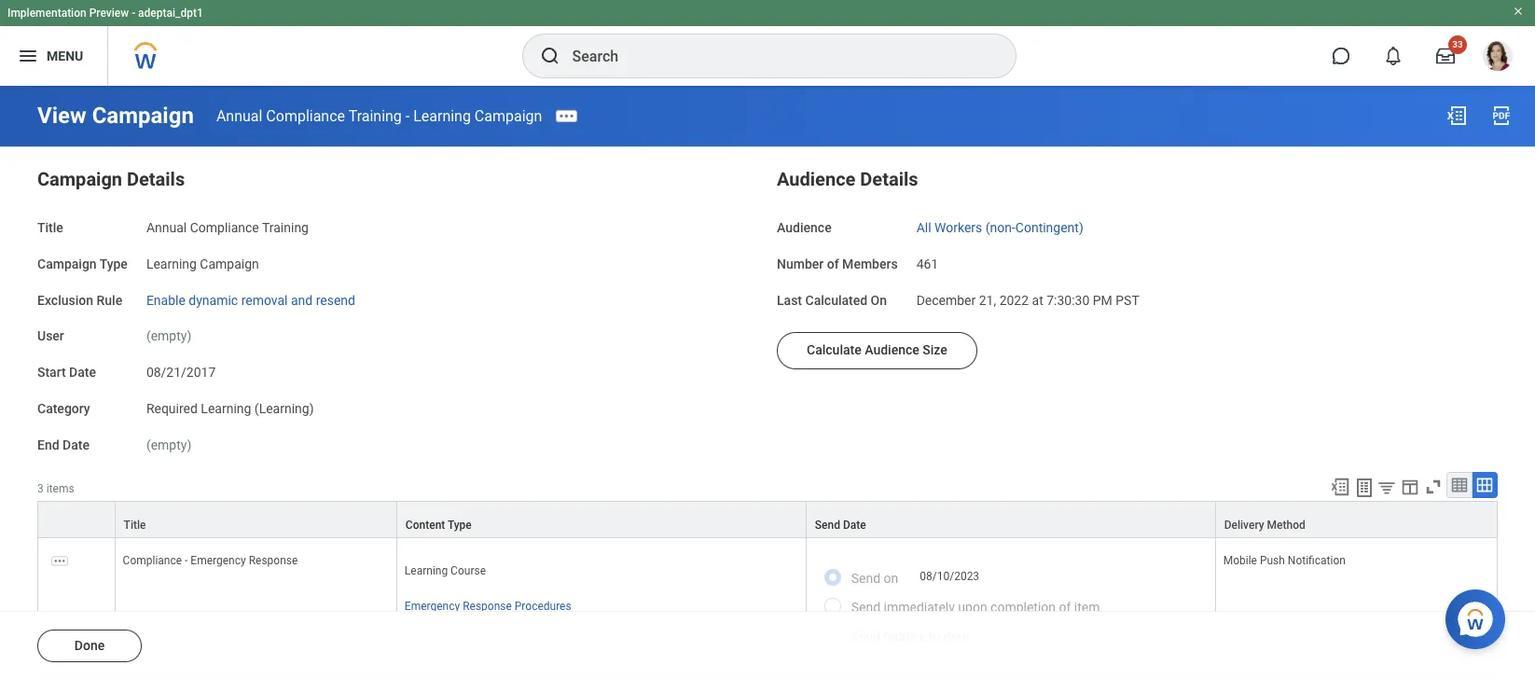 Task type: vqa. For each thing, say whether or not it's contained in the screenshot.


Task type: locate. For each thing, give the bounding box(es) containing it.
emergency response procedures link
[[405, 596, 572, 613]]

annual for annual compliance training - learning campaign
[[216, 107, 262, 125]]

1 horizontal spatial training
[[349, 107, 402, 125]]

emergency
[[191, 554, 246, 567], [405, 600, 460, 613]]

2 details from the left
[[860, 168, 918, 190]]

send inside send date popup button
[[815, 519, 840, 532]]

2 horizontal spatial -
[[406, 107, 410, 125]]

export to excel image
[[1446, 104, 1468, 127], [1330, 477, 1351, 497]]

rule
[[97, 292, 122, 307]]

compliance
[[266, 107, 345, 125], [190, 220, 259, 235], [123, 554, 182, 567]]

0 horizontal spatial type
[[100, 256, 128, 271]]

1 horizontal spatial emergency
[[405, 600, 460, 613]]

0 vertical spatial emergency
[[191, 554, 246, 567]]

calculate audience size button
[[777, 332, 977, 370]]

(learning)
[[255, 401, 314, 416]]

1 vertical spatial training
[[262, 220, 309, 235]]

item
[[1074, 600, 1100, 615]]

row for toolbar inside view campaign main content
[[37, 539, 1498, 673]]

1 vertical spatial date
[[63, 437, 90, 452]]

1 vertical spatial -
[[406, 107, 410, 125]]

date right start
[[69, 365, 96, 380]]

of left item
[[1059, 600, 1071, 615]]

0 horizontal spatial details
[[127, 168, 185, 190]]

type for campaign type
[[100, 256, 128, 271]]

1 horizontal spatial title
[[124, 519, 146, 532]]

2 row from the top
[[37, 539, 1498, 673]]

type inside campaign details group
[[100, 256, 128, 271]]

1 row from the top
[[37, 501, 1498, 539]]

date
[[69, 365, 96, 380], [63, 437, 90, 452], [843, 519, 866, 532]]

workers
[[935, 220, 983, 235]]

1 vertical spatial (empty)
[[146, 437, 192, 452]]

immediately
[[884, 600, 955, 615]]

annual compliance training - learning campaign link
[[216, 107, 542, 125]]

campaign details button
[[37, 168, 185, 190]]

0 vertical spatial training
[[349, 107, 402, 125]]

details up the all
[[860, 168, 918, 190]]

1 vertical spatial compliance
[[190, 220, 259, 235]]

33 button
[[1425, 35, 1467, 76]]

campaign down the search icon
[[475, 107, 542, 125]]

1 horizontal spatial compliance
[[190, 220, 259, 235]]

delivery method button
[[1216, 502, 1497, 538]]

calculate audience size
[[807, 343, 948, 358]]

annual inside title element
[[146, 220, 187, 235]]

0 vertical spatial type
[[100, 256, 128, 271]]

campaign
[[92, 103, 194, 129], [475, 107, 542, 125], [37, 168, 122, 190], [37, 256, 97, 271], [200, 256, 259, 271]]

on
[[871, 292, 887, 307]]

date inside popup button
[[843, 519, 866, 532]]

audience details group
[[777, 164, 1498, 370]]

row containing title
[[37, 501, 1498, 539]]

row for audience details group on the right of the page
[[37, 501, 1498, 539]]

details
[[127, 168, 185, 190], [860, 168, 918, 190]]

1 horizontal spatial details
[[860, 168, 918, 190]]

1 horizontal spatial annual
[[216, 107, 262, 125]]

row containing send on
[[37, 539, 1498, 673]]

2 vertical spatial compliance
[[123, 554, 182, 567]]

title up campaign type at the left top
[[37, 220, 63, 235]]

push
[[1260, 554, 1285, 567]]

0 horizontal spatial export to excel image
[[1330, 477, 1351, 497]]

type up rule
[[100, 256, 128, 271]]

menu banner
[[0, 0, 1535, 86]]

0 horizontal spatial training
[[262, 220, 309, 235]]

(empty) for end date
[[146, 437, 192, 452]]

implementation preview -   adeptai_dpt1
[[7, 7, 203, 20]]

view campaign main content
[[0, 86, 1535, 679]]

audience
[[777, 168, 856, 190], [777, 220, 832, 235], [865, 343, 920, 358]]

1 vertical spatial send
[[852, 571, 881, 586]]

title inside campaign details group
[[37, 220, 63, 235]]

resend
[[316, 292, 355, 307]]

size
[[923, 343, 948, 358]]

0 vertical spatial send
[[815, 519, 840, 532]]

date up send on
[[843, 519, 866, 532]]

response down title popup button
[[249, 554, 298, 567]]

- inside the menu "banner"
[[132, 7, 135, 20]]

-
[[132, 7, 135, 20], [406, 107, 410, 125], [185, 554, 188, 567]]

date for send date
[[843, 519, 866, 532]]

all workers (non-contingent)
[[917, 220, 1084, 235]]

emergency response procedures
[[405, 600, 572, 613]]

1 vertical spatial emergency
[[405, 600, 460, 613]]

send immediately upon completion of item
[[852, 600, 1100, 615]]

dynamic
[[189, 292, 238, 307]]

delivery
[[1225, 519, 1265, 532]]

2 horizontal spatial compliance
[[266, 107, 345, 125]]

3
[[37, 483, 44, 496]]

7:30:30
[[1047, 292, 1090, 307]]

training inside title element
[[262, 220, 309, 235]]

details down view campaign
[[127, 168, 185, 190]]

date for end date
[[63, 437, 90, 452]]

learning course element
[[405, 561, 486, 578]]

last calculated on element
[[917, 281, 1140, 309]]

1 vertical spatial response
[[463, 600, 512, 613]]

title up compliance - emergency response
[[124, 519, 146, 532]]

0 vertical spatial of
[[827, 256, 839, 271]]

1 vertical spatial type
[[448, 519, 472, 532]]

0 vertical spatial -
[[132, 7, 135, 20]]

emergency down title popup button
[[191, 554, 246, 567]]

0 horizontal spatial annual
[[146, 220, 187, 235]]

1 vertical spatial annual
[[146, 220, 187, 235]]

annual compliance training - learning campaign
[[216, 107, 542, 125]]

export to excel image for export to worksheets image
[[1330, 477, 1351, 497]]

(empty) down required
[[146, 437, 192, 452]]

toolbar
[[1322, 472, 1498, 501]]

search image
[[539, 45, 561, 67]]

send date button
[[807, 502, 1215, 538]]

table image
[[1451, 476, 1469, 495]]

(empty) up "start date" element
[[146, 329, 192, 344]]

and
[[291, 292, 313, 307]]

row
[[37, 501, 1498, 539], [37, 539, 1498, 673], [37, 673, 1498, 679]]

0 vertical spatial response
[[249, 554, 298, 567]]

export to excel image inside toolbar
[[1330, 477, 1351, 497]]

0 horizontal spatial response
[[249, 554, 298, 567]]

content type button
[[397, 502, 806, 538]]

1 horizontal spatial -
[[185, 554, 188, 567]]

select to filter grid data image
[[1377, 478, 1397, 497]]

training
[[349, 107, 402, 125], [262, 220, 309, 235]]

send for send on
[[852, 571, 881, 586]]

title
[[37, 220, 63, 235], [124, 519, 146, 532]]

fullscreen image
[[1424, 477, 1444, 497]]

2 (empty) from the top
[[146, 437, 192, 452]]

0 horizontal spatial emergency
[[191, 554, 246, 567]]

1 horizontal spatial export to excel image
[[1446, 104, 1468, 127]]

0 horizontal spatial of
[[827, 256, 839, 271]]

type
[[100, 256, 128, 271], [448, 519, 472, 532]]

delivery method
[[1225, 519, 1306, 532]]

send for send immediately upon completion of item
[[852, 600, 881, 615]]

justify image
[[17, 45, 39, 67]]

enable dynamic removal and resend
[[146, 292, 355, 307]]

0 vertical spatial (empty)
[[146, 329, 192, 344]]

0 vertical spatial compliance
[[266, 107, 345, 125]]

emergency inside emergency response procedures link
[[405, 600, 460, 613]]

mobile
[[1224, 554, 1257, 567]]

response down course
[[463, 600, 512, 613]]

menu
[[47, 48, 83, 63]]

send
[[815, 519, 840, 532], [852, 571, 881, 586], [852, 600, 881, 615]]

mobile push notification element
[[1224, 551, 1346, 567]]

response
[[249, 554, 298, 567], [463, 600, 512, 613]]

0 vertical spatial date
[[69, 365, 96, 380]]

required learning (learning) element
[[146, 397, 314, 416]]

type right the content
[[448, 519, 472, 532]]

annual for annual compliance training
[[146, 220, 187, 235]]

done button
[[37, 630, 142, 662]]

33
[[1453, 39, 1463, 49]]

0 horizontal spatial compliance
[[123, 554, 182, 567]]

type inside popup button
[[448, 519, 472, 532]]

cell
[[37, 673, 115, 679], [115, 673, 397, 679], [397, 673, 807, 679], [807, 673, 1216, 679], [1216, 673, 1498, 679]]

1 vertical spatial audience
[[777, 220, 832, 235]]

0 horizontal spatial -
[[132, 7, 135, 20]]

1 details from the left
[[127, 168, 185, 190]]

export to excel image left view printable version (pdf) icon
[[1446, 104, 1468, 127]]

title element
[[146, 209, 309, 237]]

0 vertical spatial annual
[[216, 107, 262, 125]]

of
[[827, 256, 839, 271], [1059, 600, 1071, 615]]

1 horizontal spatial type
[[448, 519, 472, 532]]

compliance - emergency response
[[123, 554, 298, 567]]

start date element
[[146, 354, 216, 381]]

export to excel image left export to worksheets image
[[1330, 477, 1351, 497]]

training for annual compliance training
[[262, 220, 309, 235]]

compliance inside title element
[[190, 220, 259, 235]]

completion
[[991, 600, 1056, 615]]

learning
[[413, 107, 471, 125], [146, 256, 197, 271], [201, 401, 251, 416], [405, 565, 448, 578]]

2 vertical spatial -
[[185, 554, 188, 567]]

end date
[[37, 437, 90, 452]]

date right end
[[63, 437, 90, 452]]

0 vertical spatial audience
[[777, 168, 856, 190]]

annual
[[216, 107, 262, 125], [146, 220, 187, 235]]

2 vertical spatial send
[[852, 600, 881, 615]]

export to excel image for view printable version (pdf) icon
[[1446, 104, 1468, 127]]

expand table image
[[1476, 476, 1494, 495]]

last calculated on
[[777, 292, 887, 307]]

1 vertical spatial export to excel image
[[1330, 477, 1351, 497]]

4 cell from the left
[[807, 673, 1216, 679]]

audience details button
[[777, 168, 918, 190]]

send date
[[815, 519, 866, 532]]

emergency down learning course
[[405, 600, 460, 613]]

of right "number"
[[827, 256, 839, 271]]

view
[[37, 103, 86, 129]]

details for campaign details
[[127, 168, 185, 190]]

send on element
[[920, 569, 980, 584]]

learning campaign element
[[146, 253, 259, 271]]

campaign down annual compliance training at the top of the page
[[200, 256, 259, 271]]

(empty) for user
[[146, 329, 192, 344]]

0 vertical spatial export to excel image
[[1446, 104, 1468, 127]]

1 (empty) from the top
[[146, 329, 192, 344]]

0 horizontal spatial title
[[37, 220, 63, 235]]

start
[[37, 365, 66, 380]]

learning course
[[405, 565, 486, 578]]

1 vertical spatial of
[[1059, 600, 1071, 615]]

2 vertical spatial date
[[843, 519, 866, 532]]

all
[[917, 220, 932, 235]]

1 vertical spatial title
[[124, 519, 146, 532]]

view campaign
[[37, 103, 194, 129]]

send on
[[852, 571, 899, 586]]

campaign up exclusion
[[37, 256, 97, 271]]

details for audience details
[[860, 168, 918, 190]]

0 vertical spatial title
[[37, 220, 63, 235]]

2 vertical spatial audience
[[865, 343, 920, 358]]



Task type: describe. For each thing, give the bounding box(es) containing it.
learning campaign
[[146, 256, 259, 271]]

items
[[46, 483, 74, 496]]

2022
[[1000, 292, 1029, 307]]

campaign type
[[37, 256, 128, 271]]

last
[[777, 292, 802, 307]]

1 horizontal spatial response
[[463, 600, 512, 613]]

3 items
[[37, 483, 74, 496]]

profile logan mcneil image
[[1483, 41, 1513, 75]]

done
[[74, 638, 105, 653]]

campaign down "view"
[[37, 168, 122, 190]]

21,
[[979, 292, 996, 307]]

number of members
[[777, 256, 898, 271]]

08/21/2017
[[146, 365, 216, 380]]

mobile push notification
[[1224, 554, 1346, 567]]

compliance for annual compliance training
[[190, 220, 259, 235]]

december
[[917, 292, 976, 307]]

number of members element
[[917, 245, 939, 273]]

menu button
[[0, 26, 108, 86]]

title inside popup button
[[124, 519, 146, 532]]

required learning (learning)
[[146, 401, 314, 416]]

date for start date
[[69, 365, 96, 380]]

training for annual compliance training - learning campaign
[[349, 107, 402, 125]]

members
[[842, 256, 898, 271]]

removal
[[241, 292, 288, 307]]

of inside audience details group
[[827, 256, 839, 271]]

procedures
[[515, 600, 572, 613]]

close environment banner image
[[1513, 6, 1524, 17]]

calculated
[[806, 292, 868, 307]]

campaign details
[[37, 168, 185, 190]]

pst
[[1116, 292, 1140, 307]]

08/10/2023
[[920, 570, 980, 583]]

end
[[37, 437, 59, 452]]

click to view/edit grid preferences image
[[1400, 477, 1421, 497]]

exclusion rule
[[37, 292, 122, 307]]

send for send date
[[815, 519, 840, 532]]

upon
[[958, 600, 988, 615]]

notification
[[1288, 554, 1346, 567]]

content
[[406, 519, 445, 532]]

toolbar inside view campaign main content
[[1322, 472, 1498, 501]]

all workers (non-contingent) link
[[917, 216, 1084, 235]]

number
[[777, 256, 824, 271]]

export to worksheets image
[[1354, 477, 1376, 499]]

type for content type
[[448, 519, 472, 532]]

2 cell from the left
[[115, 673, 397, 679]]

3 cell from the left
[[397, 673, 807, 679]]

enable
[[146, 292, 185, 307]]

compliance for annual compliance training - learning campaign
[[266, 107, 345, 125]]

title button
[[115, 502, 396, 538]]

required
[[146, 401, 198, 416]]

december 21, 2022 at 7:30:30 pm pst
[[917, 292, 1140, 307]]

(non-
[[986, 220, 1016, 235]]

audience details
[[777, 168, 918, 190]]

contingent)
[[1016, 220, 1084, 235]]

campaign details group
[[37, 164, 758, 455]]

annual compliance training
[[146, 220, 309, 235]]

inbox large image
[[1437, 47, 1455, 65]]

implementation
[[7, 7, 86, 20]]

on
[[884, 571, 899, 586]]

exclusion
[[37, 292, 93, 307]]

notifications large image
[[1384, 47, 1403, 65]]

3 row from the top
[[37, 673, 1498, 679]]

content type
[[406, 519, 472, 532]]

audience for audience details
[[777, 168, 856, 190]]

campaign up campaign details button
[[92, 103, 194, 129]]

1 horizontal spatial of
[[1059, 600, 1071, 615]]

preview
[[89, 7, 129, 20]]

course
[[451, 565, 486, 578]]

calculate
[[807, 343, 862, 358]]

audience for audience
[[777, 220, 832, 235]]

view printable version (pdf) image
[[1491, 104, 1513, 127]]

pm
[[1093, 292, 1113, 307]]

461
[[917, 256, 939, 271]]

start date
[[37, 365, 96, 380]]

1 cell from the left
[[37, 673, 115, 679]]

Search Workday  search field
[[572, 35, 977, 76]]

category
[[37, 401, 90, 416]]

audience inside button
[[865, 343, 920, 358]]

enable dynamic removal and resend link
[[146, 289, 355, 307]]

user
[[37, 329, 64, 344]]

5 cell from the left
[[1216, 673, 1498, 679]]

adeptai_dpt1
[[138, 7, 203, 20]]

method
[[1267, 519, 1306, 532]]

at
[[1032, 292, 1044, 307]]



